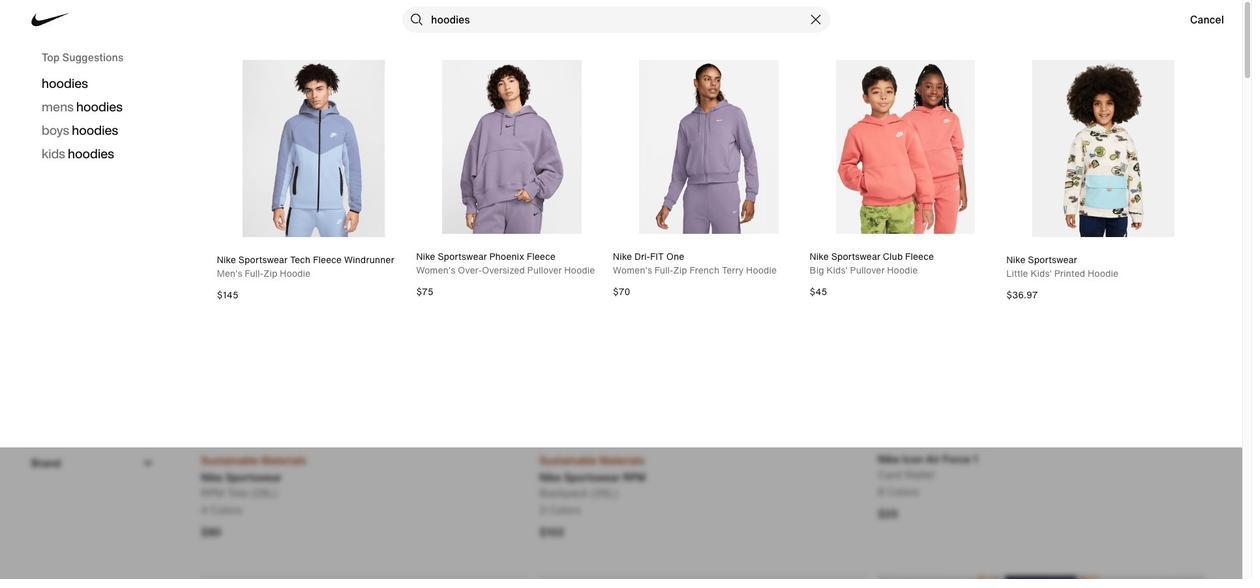 Task type: locate. For each thing, give the bounding box(es) containing it.
search image
[[409, 12, 425, 27]]

converse image
[[63, 4, 78, 20]]

5 search results element
[[217, 50, 1201, 302]]

list box
[[42, 74, 204, 170]]

Search Products text field
[[402, 7, 830, 33]]

nike icon air max 90 card wallet image
[[201, 577, 529, 580]]

nike sportswear tech fleece windrunner image
[[243, 60, 385, 237]]

nike sportswear phoenix fleece image
[[442, 60, 582, 234]]

nike icon air force 1 card wallet image
[[878, 116, 1206, 444]]

menu bar
[[222, 3, 1021, 42]]

jordan image
[[31, 4, 47, 20]]

nike icon cortez wristlet image
[[878, 577, 1206, 580]]



Task type: describe. For each thing, give the bounding box(es) containing it.
filter ds image
[[1120, 80, 1136, 96]]

nike sportswear image
[[1033, 60, 1175, 237]]

pick up today image
[[110, 157, 123, 170]]

nike sportswear rpm backpack (26l) image
[[539, 116, 867, 444]]

reset search image
[[808, 12, 824, 27]]

nike dri-fit one image
[[639, 60, 778, 234]]

nike icon blazer wristlet image
[[539, 577, 867, 580]]

nike home page image
[[25, 0, 76, 45]]

nike sportswear rpm tote (26l) image
[[201, 116, 529, 444]]

nike sportswear club fleece image
[[836, 60, 975, 234]]

filter for {text} element
[[31, 155, 157, 483]]

sort by element
[[1059, 78, 1211, 97]]



Task type: vqa. For each thing, say whether or not it's contained in the screenshot.
converse 'Image'
yes



